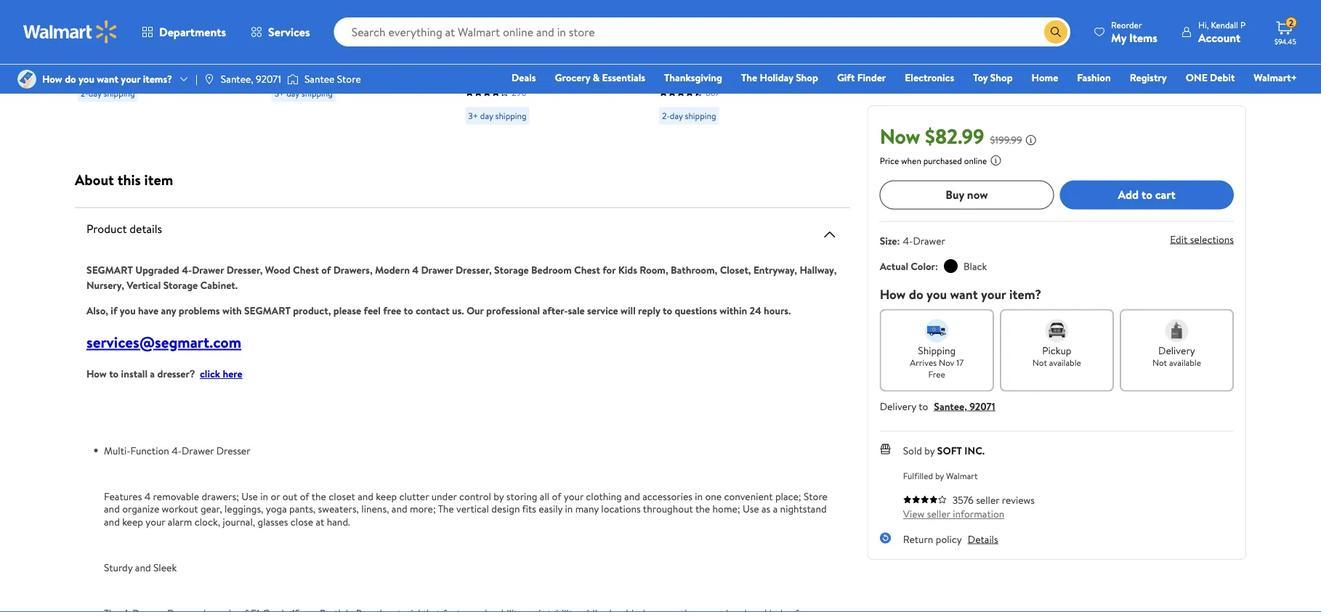 Task type: vqa. For each thing, say whether or not it's contained in the screenshot.
HOMFA
yes



Task type: describe. For each thing, give the bounding box(es) containing it.
place;
[[775, 489, 801, 504]]

open inside 'furnulem classic nightstand with 3 drawers, fabric dresser organizer vertical storage tower, stable bedroom end table with open shelf, black oak'
[[712, 97, 740, 113]]

not for pickup
[[1033, 357, 1047, 369]]

product group containing reahome 9 drawers dresser, chest of drawers fabric dressers with leather finish for adult dressers for bedroom brown
[[78, 0, 240, 131]]

3
[[683, 49, 690, 65]]

santee
[[304, 72, 335, 86]]

 image for santee store
[[287, 72, 299, 86]]

1 vertical spatial santee,
[[934, 399, 967, 413]]

options for dresser for bedroom tv stand with storage entertainment center dresser with 5 fabric drawers with open storage shelf for bedroom living room hallway
[[465, 7, 501, 21]]

from for for
[[503, 7, 525, 21]]

bedroom inside 'furnulem classic nightstand with 3 drawers, fabric dresser organizer vertical storage tower, stable bedroom end table with open shelf, black oak'
[[728, 81, 775, 97]]

free
[[383, 303, 401, 318]]

our
[[467, 303, 484, 318]]

do for how do you want your item?
[[909, 285, 924, 303]]

0 horizontal spatial santee,
[[221, 72, 253, 86]]

pickup not available
[[1033, 343, 1081, 369]]

how for how do you want your items?
[[42, 72, 62, 86]]

multi-function 4-drawer dresser
[[104, 444, 250, 458]]

drawers inside homfa 6 drawer double dresser white, wood storage cabinet for living room, chest of drawers for bedroom
[[285, 58, 327, 74]]

size : 4-drawer
[[880, 233, 946, 248]]

storage inside 'furnulem classic nightstand with 3 drawers, fabric dresser organizer vertical storage tower, stable bedroom end table with open shelf, black oak'
[[753, 65, 792, 81]]

for up 84
[[314, 42, 329, 58]]

you for how do you want your items?
[[79, 72, 94, 86]]

also, if you have any problems with segmart product, please feel free to contact us. our professional after-sale service will reply to questions within 24 hours.
[[86, 303, 791, 318]]

bedroom inside reahome 9 drawers dresser, chest of drawers fabric dressers with leather finish for adult dressers for bedroom brown
[[172, 58, 218, 74]]

item
[[144, 169, 173, 190]]

drawers right 9
[[147, 10, 189, 26]]

day down center
[[480, 110, 493, 122]]

0 horizontal spatial use
[[241, 489, 258, 504]]

how do you want your item?
[[880, 285, 1042, 303]]

buy now
[[946, 187, 988, 203]]

intent image for shipping image
[[925, 319, 949, 342]]

with left 3
[[659, 49, 681, 65]]

1 vertical spatial 92071
[[970, 399, 996, 413]]

and down features
[[104, 515, 120, 529]]

1 vertical spatial :
[[935, 259, 938, 273]]

thanksgiving
[[664, 70, 722, 85]]

shipping down santee
[[302, 87, 333, 100]]

– for nightstand
[[751, 7, 757, 21]]

view
[[903, 507, 925, 521]]

795
[[124, 64, 138, 76]]

inc.
[[965, 444, 985, 458]]

Walmart Site-Wide search field
[[334, 17, 1071, 47]]

fashion
[[1077, 70, 1111, 85]]

homfa 6 drawer double dresser white, wood storage cabinet for living room, chest of drawers for bedroom
[[272, 10, 429, 74]]

to for add to cart
[[1142, 187, 1153, 203]]

online
[[964, 154, 987, 167]]

closet,
[[720, 263, 751, 277]]

your left items?
[[121, 72, 141, 86]]

thanksgiving link
[[658, 70, 729, 85]]

17
[[957, 357, 964, 369]]

with right center
[[510, 81, 531, 97]]

and left organize
[[104, 502, 120, 516]]

2 vertical spatial how
[[86, 367, 107, 381]]

cabinet.
[[200, 278, 238, 292]]

table
[[659, 97, 685, 113]]

price when purchased online
[[880, 154, 987, 167]]

0 vertical spatial store
[[337, 72, 361, 86]]

walmart
[[946, 470, 978, 482]]

nightstand
[[747, 33, 802, 49]]

options for furnulem classic nightstand with 3 drawers, fabric dresser organizer vertical storage tower, stable bedroom end table with open shelf, black oak
[[659, 7, 694, 21]]

about
[[75, 169, 114, 190]]

3.8862 stars out of 5, based on 3576 seller reviews element
[[903, 495, 947, 504]]

do for how do you want your items?
[[65, 72, 76, 86]]

drawers, inside 'furnulem classic nightstand with 3 drawers, fabric dresser organizer vertical storage tower, stable bedroom end table with open shelf, black oak'
[[692, 49, 737, 65]]

bedroom inside segmart upgraded 4-drawer dresser, wood chest of drawers, modern 4 drawer dresser, storage bedroom chest for kids room, bathroom, closet, entryway, hallway, nursery, vertical storage cabinet.
[[531, 263, 572, 277]]

product group containing furnulem classic nightstand with 3 drawers, fabric dresser organizer vertical storage tower, stable bedroom end table with open shelf, black oak
[[659, 0, 821, 131]]

drawer inside homfa 6 drawer double dresser white, wood storage cabinet for living room, chest of drawers for bedroom
[[318, 10, 355, 26]]

gift finder
[[837, 70, 886, 85]]

887
[[706, 86, 720, 99]]

by for fulfilled
[[935, 470, 944, 482]]

of inside homfa 6 drawer double dresser white, wood storage cabinet for living room, chest of drawers for bedroom
[[272, 58, 282, 74]]

walmart+
[[1254, 70, 1297, 85]]

function
[[131, 444, 169, 458]]

chest inside homfa 6 drawer double dresser white, wood storage cabinet for living room, chest of drawers for bedroom
[[399, 42, 429, 58]]

workout
[[162, 502, 198, 516]]

– for bedroom
[[558, 7, 564, 21]]

want for items?
[[97, 72, 118, 86]]

0 vertical spatial keep
[[376, 489, 397, 504]]

stand
[[590, 33, 618, 49]]

about this item
[[75, 169, 173, 190]]

deals
[[512, 70, 536, 85]]

dressers up how do you want your items?
[[78, 42, 121, 58]]

debit
[[1210, 70, 1235, 85]]

p
[[1241, 19, 1246, 31]]

segmart inside segmart upgraded 4-drawer dresser, wood chest of drawers, modern 4 drawer dresser, storage bedroom chest for kids room, bathroom, closet, entryway, hallway, nursery, vertical storage cabinet.
[[86, 263, 133, 277]]

shipping down 887
[[685, 110, 716, 122]]

fabric inside dresser for bedroom tv stand with storage entertainment center dresser with 5 fabric drawers with open storage shelf for bedroom living room hallway
[[578, 65, 609, 81]]

wood inside homfa 6 drawer double dresser white, wood storage cabinet for living room, chest of drawers for bedroom
[[348, 26, 378, 42]]

gear,
[[201, 502, 222, 516]]

0 horizontal spatial 2-
[[81, 87, 89, 100]]

dresser, up cabinet.
[[227, 263, 263, 277]]

product,
[[293, 303, 331, 318]]

storage inside homfa 6 drawer double dresser white, wood storage cabinet for living room, chest of drawers for bedroom
[[381, 26, 420, 42]]

reorder
[[1111, 19, 1142, 31]]

shipping arrives nov 17 free
[[910, 343, 964, 381]]

intent image for pickup image
[[1045, 319, 1069, 342]]

and right clothing
[[624, 489, 640, 504]]

convenient
[[724, 489, 773, 504]]

dressers right "adult"
[[108, 58, 152, 74]]

please
[[333, 303, 361, 318]]

how to install a dresser？ click here
[[86, 367, 243, 381]]

control
[[459, 489, 491, 504]]

your left alarm
[[146, 515, 165, 529]]

information
[[953, 507, 1005, 521]]

by for sold
[[925, 444, 935, 458]]

with left 5 in the left of the page
[[545, 65, 566, 81]]

1 vertical spatial segmart
[[244, 303, 291, 318]]

how do you want your items?
[[42, 72, 172, 86]]

and left more; at the left bottom of page
[[392, 502, 407, 516]]

grocery & essentials
[[555, 70, 645, 85]]

2
[[1289, 17, 1294, 29]]

reply
[[638, 303, 660, 318]]

policy
[[936, 532, 962, 546]]

this
[[117, 169, 141, 190]]

learn more about strikethrough prices image
[[1025, 134, 1037, 146]]

actual
[[880, 259, 908, 273]]

now
[[967, 187, 988, 203]]

0 horizontal spatial in
[[260, 489, 268, 504]]

4 inside features 4 removable drawers; use in or out of the closet and keep clutter under control by storing all of your clothing and accessories in one convenient place; store and organize workout gear, leggings, yoga pants, sweaters, linens, and more; the vertical design fits easily in many locations throughout the home; use as a nightstand and keep your alarm clock, journal, glasses close at hand.
[[144, 489, 151, 504]]

seller for view
[[927, 507, 951, 521]]

one debit link
[[1179, 70, 1242, 85]]

finish
[[190, 42, 219, 58]]

product details
[[86, 221, 162, 237]]

view seller information link
[[903, 507, 1005, 521]]

drawer for size : 4-drawer
[[913, 233, 946, 248]]

product group containing dresser for bedroom tv stand with storage entertainment center dresser with 5 fabric drawers with open storage shelf for bedroom living room hallway
[[465, 0, 627, 131]]

and left sleek
[[135, 561, 151, 575]]

dresser？
[[157, 367, 200, 381]]

nov
[[939, 357, 955, 369]]

dresser, up our at the left of page
[[456, 263, 492, 277]]

sold by soft inc.
[[903, 444, 985, 458]]

dresser, inside reahome 9 drawers dresser, chest of drawers fabric dressers with leather finish for adult dressers for bedroom brown
[[191, 10, 233, 26]]

room, inside segmart upgraded 4-drawer dresser, wood chest of drawers, modern 4 drawer dresser, storage bedroom chest for kids room, bathroom, closet, entryway, hallway, nursery, vertical storage cabinet.
[[640, 263, 668, 277]]

1 vertical spatial 3+
[[468, 110, 478, 122]]

1 horizontal spatial in
[[565, 502, 573, 516]]

gift finder link
[[831, 70, 893, 85]]

for down the options from $69.89 – $94.89
[[507, 33, 522, 49]]

center
[[465, 65, 501, 81]]

gift
[[837, 70, 855, 85]]

shipping down how do you want your items?
[[104, 87, 135, 100]]

hallway
[[465, 113, 504, 129]]

0 vertical spatial 3+ day shipping
[[274, 87, 333, 100]]

your right easily
[[564, 489, 584, 504]]

with inside reahome 9 drawers dresser, chest of drawers fabric dressers with leather finish for adult dressers for bedroom brown
[[124, 42, 146, 58]]

will
[[621, 303, 636, 318]]

0 horizontal spatial 3+
[[274, 87, 284, 100]]

for left 296
[[494, 97, 509, 113]]

0 horizontal spatial a
[[150, 367, 155, 381]]

84
[[318, 64, 328, 76]]

product details image
[[821, 226, 838, 243]]

$199.99
[[990, 133, 1022, 147]]

double
[[358, 10, 394, 26]]

organizer
[[659, 65, 709, 81]]

bedroom inside homfa 6 drawer double dresser white, wood storage cabinet for living room, chest of drawers for bedroom
[[347, 58, 394, 74]]

home link
[[1025, 70, 1065, 85]]

multi-
[[104, 444, 131, 458]]

search icon image
[[1050, 26, 1062, 38]]

chest inside reahome 9 drawers dresser, chest of drawers fabric dressers with leather finish for adult dressers for bedroom brown
[[78, 26, 107, 42]]

5
[[569, 65, 576, 81]]

organize
[[122, 502, 159, 516]]

grocery & essentials link
[[548, 70, 652, 85]]

with right table
[[688, 97, 709, 113]]

296
[[512, 86, 526, 99]]

hi,
[[1198, 19, 1209, 31]]

furnulem classic nightstand with 3 drawers, fabric dresser organizer vertical storage tower, stable bedroom end table with open shelf, black oak
[[659, 33, 812, 129]]

with up shelf
[[465, 49, 487, 65]]

with down cabinet.
[[222, 303, 242, 318]]

items?
[[143, 72, 172, 86]]

brown
[[78, 74, 110, 90]]

1 horizontal spatial the
[[695, 502, 710, 516]]

bathroom,
[[671, 263, 718, 277]]

to for delivery to santee, 92071
[[919, 399, 928, 413]]

0 vertical spatial 2-day shipping
[[81, 87, 135, 100]]

classic
[[710, 33, 744, 49]]

1 horizontal spatial black
[[964, 259, 987, 273]]

fits
[[522, 502, 536, 516]]

want for item?
[[950, 285, 978, 303]]

4- for function
[[172, 444, 182, 458]]

0 horizontal spatial the
[[312, 489, 326, 504]]

room
[[593, 97, 623, 113]]

install
[[121, 367, 148, 381]]

available for delivery
[[1169, 357, 1201, 369]]

1 shop from the left
[[796, 70, 818, 85]]



Task type: locate. For each thing, give the bounding box(es) containing it.
2- down tower,
[[662, 110, 670, 122]]

not
[[1033, 357, 1047, 369], [1153, 357, 1167, 369]]

1 vertical spatial room,
[[640, 263, 668, 277]]

fulfilled
[[903, 470, 933, 482]]

to left 'santee, 92071' button at bottom right
[[919, 399, 928, 413]]

for left the kids
[[603, 263, 616, 277]]

dresser inside 'furnulem classic nightstand with 3 drawers, fabric dresser organizer vertical storage tower, stable bedroom end table with open shelf, black oak'
[[774, 49, 812, 65]]

0 horizontal spatial 4
[[144, 489, 151, 504]]

of
[[110, 26, 121, 42], [272, 58, 282, 74], [321, 263, 331, 277], [300, 489, 309, 504], [552, 489, 561, 504]]

nursery,
[[86, 278, 124, 292]]

2 vertical spatial 4-
[[172, 444, 182, 458]]

0 vertical spatial 4
[[412, 263, 419, 277]]

the left 'holiday'
[[741, 70, 757, 85]]

drawers, left modern
[[333, 263, 373, 277]]

store right 84
[[337, 72, 361, 86]]

to inside add to cart button
[[1142, 187, 1153, 203]]

0 vertical spatial the
[[741, 70, 757, 85]]

1 horizontal spatial use
[[743, 502, 759, 516]]

0 horizontal spatial keep
[[122, 515, 143, 529]]

 image
[[17, 70, 36, 89], [287, 72, 299, 86], [203, 73, 215, 85]]

 image left santee
[[287, 72, 299, 86]]

my
[[1111, 29, 1127, 45]]

1 horizontal spatial available
[[1169, 357, 1201, 369]]

92071 up inc.
[[970, 399, 996, 413]]

2 – from the left
[[751, 7, 757, 21]]

store right place;
[[804, 489, 828, 504]]

0 horizontal spatial shop
[[796, 70, 818, 85]]

available inside delivery not available
[[1169, 357, 1201, 369]]

1 horizontal spatial want
[[950, 285, 978, 303]]

: up actual
[[897, 233, 900, 248]]

drawer up color
[[913, 233, 946, 248]]

fabric inside reahome 9 drawers dresser, chest of drawers fabric dressers with leather finish for adult dressers for bedroom brown
[[168, 26, 199, 42]]

throughout
[[643, 502, 693, 516]]

1 horizontal spatial 3+ day shipping
[[468, 110, 527, 122]]

0 horizontal spatial –
[[558, 7, 564, 21]]

reorder my items
[[1111, 19, 1158, 45]]

0 vertical spatial santee,
[[221, 72, 253, 86]]

0 horizontal spatial options
[[465, 7, 501, 21]]

from for classic
[[697, 7, 718, 21]]

black down the holiday shop
[[774, 97, 801, 113]]

: down size : 4-drawer
[[935, 259, 938, 273]]

use
[[241, 489, 258, 504], [743, 502, 759, 516]]

vertical
[[456, 502, 489, 516]]

1 horizontal spatial vertical
[[712, 65, 750, 81]]

4 product group from the left
[[659, 0, 821, 131]]

1 – from the left
[[558, 7, 564, 21]]

keep down features
[[122, 515, 143, 529]]

how left "adult"
[[42, 72, 62, 86]]

1 vertical spatial drawers,
[[333, 263, 373, 277]]

2 product group from the left
[[272, 0, 433, 131]]

1 horizontal spatial santee,
[[934, 399, 967, 413]]

day down the cabinet
[[286, 87, 299, 100]]

1 horizontal spatial do
[[909, 285, 924, 303]]

delivery for to
[[880, 399, 916, 413]]

removable
[[153, 489, 199, 504]]

product group containing homfa 6 drawer double dresser white, wood storage cabinet for living room, chest of drawers for bedroom
[[272, 0, 433, 131]]

kids
[[618, 263, 637, 277]]

0 vertical spatial 92071
[[256, 72, 281, 86]]

0 horizontal spatial 3+ day shipping
[[274, 87, 333, 100]]

0 horizontal spatial how
[[42, 72, 62, 86]]

purchased
[[924, 154, 962, 167]]

do down color
[[909, 285, 924, 303]]

living inside dresser for bedroom tv stand with storage entertainment center dresser with 5 fabric drawers with open storage shelf for bedroom living room hallway
[[561, 97, 590, 113]]

any
[[161, 303, 176, 318]]

want
[[97, 72, 118, 86], [950, 285, 978, 303]]

if
[[111, 303, 117, 318]]

not down "intent image for pickup"
[[1033, 357, 1047, 369]]

1 vertical spatial a
[[773, 502, 778, 516]]

you for how do you want your item?
[[927, 285, 947, 303]]

the holiday shop link
[[735, 70, 825, 85]]

1 from from the left
[[503, 7, 525, 21]]

edit selections button
[[1170, 232, 1234, 246]]

1 vertical spatial want
[[950, 285, 978, 303]]

soft
[[937, 444, 962, 458]]

shipping
[[918, 343, 956, 357]]

finder
[[857, 70, 886, 85]]

shop right toy
[[990, 70, 1013, 85]]

room, inside homfa 6 drawer double dresser white, wood storage cabinet for living room, chest of drawers for bedroom
[[364, 42, 396, 58]]

free
[[928, 368, 945, 381]]

one
[[705, 489, 722, 504]]

item?
[[1009, 285, 1042, 303]]

0 vertical spatial :
[[897, 233, 900, 248]]

fabric inside 'furnulem classic nightstand with 3 drawers, fabric dresser organizer vertical storage tower, stable bedroom end table with open shelf, black oak'
[[740, 49, 771, 65]]

delivery for not
[[1159, 343, 1195, 357]]

room, down double on the left top of page
[[364, 42, 396, 58]]

day down tower,
[[670, 110, 683, 122]]

departments button
[[129, 15, 238, 49]]

want left item?
[[950, 285, 978, 303]]

0 horizontal spatial 92071
[[256, 72, 281, 86]]

drawer right 'function'
[[182, 444, 214, 458]]

0 horizontal spatial :
[[897, 233, 900, 248]]

wood inside segmart upgraded 4-drawer dresser, wood chest of drawers, modern 4 drawer dresser, storage bedroom chest for kids room, bathroom, closet, entryway, hallway, nursery, vertical storage cabinet.
[[265, 263, 291, 277]]

0 horizontal spatial seller
[[927, 507, 951, 521]]

1 horizontal spatial shop
[[990, 70, 1013, 85]]

drawer up cabinet.
[[192, 263, 224, 277]]

4- for :
[[903, 233, 913, 248]]

1 horizontal spatial open
[[712, 97, 740, 113]]

buy
[[946, 187, 964, 203]]

not down intent image for delivery
[[1153, 357, 1167, 369]]

0 horizontal spatial want
[[97, 72, 118, 86]]

to right free
[[404, 303, 413, 318]]

1 vertical spatial by
[[935, 470, 944, 482]]

1 horizontal spatial 4
[[412, 263, 419, 277]]

–
[[558, 7, 564, 21], [751, 7, 757, 21]]

kendall
[[1211, 19, 1238, 31]]

2 not from the left
[[1153, 357, 1167, 369]]

 image down "walmart" image
[[17, 70, 36, 89]]

3+ day shipping down 296
[[468, 110, 527, 122]]

4 right modern
[[412, 263, 419, 277]]

from left $69.89
[[503, 7, 525, 21]]

closet
[[329, 489, 355, 504]]

to right 'reply'
[[663, 303, 672, 318]]

of right all
[[552, 489, 561, 504]]

0 horizontal spatial segmart
[[86, 263, 133, 277]]

legal information image
[[990, 154, 1002, 166]]

to left the cart
[[1142, 187, 1153, 203]]

not inside pickup not available
[[1033, 357, 1047, 369]]

edit selections
[[1170, 232, 1234, 246]]

1 horizontal spatial room,
[[640, 263, 668, 277]]

1 vertical spatial store
[[804, 489, 828, 504]]

1 horizontal spatial options
[[659, 7, 694, 21]]

3+ down center
[[468, 110, 478, 122]]

intent image for delivery image
[[1165, 319, 1189, 342]]

0 vertical spatial vertical
[[712, 65, 750, 81]]

cart
[[1155, 187, 1176, 203]]

return policy details
[[903, 532, 998, 546]]

1 horizontal spatial 3+
[[468, 110, 478, 122]]

$69.89
[[527, 7, 556, 21]]

2 available from the left
[[1169, 357, 1201, 369]]

actual color :
[[880, 259, 938, 273]]

not for delivery
[[1153, 357, 1167, 369]]

1 horizontal spatial  image
[[203, 73, 215, 85]]

 image for how do you want your items?
[[17, 70, 36, 89]]

– right $37.89
[[751, 7, 757, 21]]

3+ day shipping down santee
[[274, 87, 333, 100]]

for inside segmart upgraded 4-drawer dresser, wood chest of drawers, modern 4 drawer dresser, storage bedroom chest for kids room, bathroom, closet, entryway, hallway, nursery, vertical storage cabinet.
[[603, 263, 616, 277]]

0 vertical spatial do
[[65, 72, 76, 86]]

you right if
[[120, 303, 136, 318]]

from left $37.89
[[697, 7, 718, 21]]

2 options from the left
[[659, 7, 694, 21]]

3576
[[953, 493, 974, 507]]

0 horizontal spatial wood
[[265, 263, 291, 277]]

segmart left product,
[[244, 303, 291, 318]]

1 vertical spatial keep
[[122, 515, 143, 529]]

for right the 795
[[154, 58, 169, 74]]

0 vertical spatial segmart
[[86, 263, 133, 277]]

accessories
[[643, 489, 693, 504]]

how left install
[[86, 367, 107, 381]]

do left brown
[[65, 72, 76, 86]]

1 horizontal spatial 2-
[[662, 110, 670, 122]]

4- for upgraded
[[182, 263, 192, 277]]

delivery inside delivery not available
[[1159, 343, 1195, 357]]

2 horizontal spatial how
[[880, 285, 906, 303]]

1 horizontal spatial delivery
[[1159, 343, 1195, 357]]

2 horizontal spatial  image
[[287, 72, 299, 86]]

1 horizontal spatial :
[[935, 259, 938, 273]]

seller for 3576
[[976, 493, 1000, 507]]

drawer right '6'
[[318, 10, 355, 26]]

1 vertical spatial black
[[964, 259, 987, 273]]

options left $69.89
[[465, 7, 501, 21]]

at
[[316, 515, 324, 529]]

drawer up also, if you have any problems with segmart product, please feel free to contact us. our professional after-sale service will reply to questions within 24 hours.
[[421, 263, 453, 277]]

want left the 795
[[97, 72, 118, 86]]

day down how do you want your items?
[[89, 87, 101, 100]]

1 vertical spatial 4-
[[182, 263, 192, 277]]

service
[[587, 303, 618, 318]]

1 vertical spatial living
[[561, 97, 590, 113]]

1 horizontal spatial 92071
[[970, 399, 996, 413]]

to for how to install a dresser？ click here
[[109, 367, 119, 381]]

click here link
[[200, 367, 243, 381]]

shelf,
[[743, 97, 771, 113]]

1 vertical spatial 2-
[[662, 110, 670, 122]]

a
[[150, 367, 155, 381], [773, 502, 778, 516]]

vertical up 887
[[712, 65, 750, 81]]

toy shop
[[973, 70, 1013, 85]]

pants,
[[289, 502, 316, 516]]

4- inside segmart upgraded 4-drawer dresser, wood chest of drawers, modern 4 drawer dresser, storage bedroom chest for kids room, bathroom, closet, entryway, hallway, nursery, vertical storage cabinet.
[[182, 263, 192, 277]]

0 horizontal spatial living
[[331, 42, 361, 58]]

0 vertical spatial black
[[774, 97, 801, 113]]

black up how do you want your item?
[[964, 259, 987, 273]]

 image for santee, 92071
[[203, 73, 215, 85]]

in left or
[[260, 489, 268, 504]]

0 horizontal spatial you
[[79, 72, 94, 86]]

0 vertical spatial room,
[[364, 42, 396, 58]]

open left 5 in the left of the page
[[534, 81, 562, 97]]

1 horizontal spatial you
[[120, 303, 136, 318]]

0 horizontal spatial store
[[337, 72, 361, 86]]

how for how do you want your item?
[[880, 285, 906, 303]]

0 vertical spatial living
[[331, 42, 361, 58]]

3 product group from the left
[[465, 0, 627, 131]]

1 horizontal spatial segmart
[[244, 303, 291, 318]]

arrives
[[910, 357, 937, 369]]

of inside segmart upgraded 4-drawer dresser, wood chest of drawers, modern 4 drawer dresser, storage bedroom chest for kids room, bathroom, closet, entryway, hallway, nursery, vertical storage cabinet.
[[321, 263, 331, 277]]

available for pickup
[[1049, 357, 1081, 369]]

sold
[[903, 444, 922, 458]]

deals link
[[505, 70, 543, 85]]

1 vertical spatial 3+ day shipping
[[468, 110, 527, 122]]

by right sold
[[925, 444, 935, 458]]

not inside delivery not available
[[1153, 357, 1167, 369]]

services@segmart.com link
[[86, 332, 241, 353]]

in
[[260, 489, 268, 504], [695, 489, 703, 504], [565, 502, 573, 516]]

2 horizontal spatial in
[[695, 489, 703, 504]]

0 vertical spatial 3+
[[274, 87, 284, 100]]

Search search field
[[334, 17, 1071, 47]]

of down services dropdown button
[[272, 58, 282, 74]]

living up santee store
[[331, 42, 361, 58]]

product group
[[78, 0, 240, 131], [272, 0, 433, 131], [465, 0, 627, 131], [659, 0, 821, 131]]

click
[[200, 367, 220, 381]]

dresser inside homfa 6 drawer double dresser white, wood storage cabinet for living room, chest of drawers for bedroom
[[272, 26, 310, 42]]

4 inside segmart upgraded 4-drawer dresser, wood chest of drawers, modern 4 drawer dresser, storage bedroom chest for kids room, bathroom, closet, entryway, hallway, nursery, vertical storage cabinet.
[[412, 263, 419, 277]]

0 horizontal spatial delivery
[[880, 399, 916, 413]]

of inside reahome 9 drawers dresser, chest of drawers fabric dressers with leather finish for adult dressers for bedroom brown
[[110, 26, 121, 42]]

for right 84
[[329, 58, 344, 74]]

1 options from the left
[[465, 7, 501, 21]]

open left the shelf,
[[712, 97, 740, 113]]

3+
[[274, 87, 284, 100], [468, 110, 478, 122]]

drawer for segmart upgraded 4-drawer dresser, wood chest of drawers, modern 4 drawer dresser, storage bedroom chest for kids room, bathroom, closet, entryway, hallway, nursery, vertical storage cabinet.
[[192, 263, 224, 277]]

1 horizontal spatial drawers,
[[692, 49, 737, 65]]

your left item?
[[981, 285, 1006, 303]]

view seller information
[[903, 507, 1005, 521]]

of up product,
[[321, 263, 331, 277]]

open inside dresser for bedroom tv stand with storage entertainment center dresser with 5 fabric drawers with open storage shelf for bedroom living room hallway
[[534, 81, 562, 97]]

you
[[79, 72, 94, 86], [927, 285, 947, 303], [120, 303, 136, 318]]

feel
[[364, 303, 381, 318]]

1 horizontal spatial living
[[561, 97, 590, 113]]

0 horizontal spatial  image
[[17, 70, 36, 89]]

registry
[[1130, 70, 1167, 85]]

$82.99
[[925, 122, 984, 150]]

4-
[[903, 233, 913, 248], [182, 263, 192, 277], [172, 444, 182, 458]]

shipping down 296
[[495, 110, 527, 122]]

0 horizontal spatial do
[[65, 72, 76, 86]]

4 right features
[[144, 489, 151, 504]]

and right closet
[[358, 489, 374, 504]]

by inside features 4 removable drawers; use in or out of the closet and keep clutter under control by storing all of your clothing and accessories in one convenient place; store and organize workout gear, leggings, yoga pants, sweaters, linens, and more; the vertical design fits easily in many locations throughout the home; use as a nightstand and keep your alarm clock, journal, glasses close at hand.
[[494, 489, 504, 504]]

chest
[[78, 26, 107, 42], [399, 42, 429, 58], [293, 263, 319, 277], [574, 263, 600, 277]]

you for also, if you have any problems with segmart product, please feel free to contact us. our professional after-sale service will reply to questions within 24 hours.
[[120, 303, 136, 318]]

segmart
[[86, 263, 133, 277], [244, 303, 291, 318]]

shop right 'holiday'
[[796, 70, 818, 85]]

for right finish
[[221, 42, 236, 58]]

upgraded
[[135, 263, 179, 277]]

living down grocery at the left of page
[[561, 97, 590, 113]]

9
[[138, 10, 144, 26]]

return
[[903, 532, 933, 546]]

0 horizontal spatial from
[[503, 7, 525, 21]]

drawers inside dresser for bedroom tv stand with storage entertainment center dresser with 5 fabric drawers with open storage shelf for bedroom living room hallway
[[465, 81, 507, 97]]

sleek
[[153, 561, 177, 575]]

services
[[268, 24, 310, 40]]

us.
[[452, 303, 464, 318]]

walmart image
[[23, 20, 118, 44]]

design
[[492, 502, 520, 516]]

6
[[309, 10, 315, 26]]

1 horizontal spatial not
[[1153, 357, 1167, 369]]

features
[[104, 489, 142, 504]]

room,
[[364, 42, 396, 58], [640, 263, 668, 277]]

drawer for multi-function 4-drawer dresser
[[182, 444, 214, 458]]

1 available from the left
[[1049, 357, 1081, 369]]

store inside features 4 removable drawers; use in or out of the closet and keep clutter under control by storing all of your clothing and accessories in one convenient place; store and organize workout gear, leggings, yoga pants, sweaters, linens, and more; the vertical design fits easily in many locations throughout the home; use as a nightstand and keep your alarm clock, journal, glasses close at hand.
[[804, 489, 828, 504]]

 image right |
[[203, 73, 215, 85]]

shop
[[796, 70, 818, 85], [990, 70, 1013, 85]]

0 vertical spatial want
[[97, 72, 118, 86]]

the left 'home;'
[[695, 502, 710, 516]]

2 shop from the left
[[990, 70, 1013, 85]]

how down actual
[[880, 285, 906, 303]]

the
[[312, 489, 326, 504], [695, 502, 710, 516]]

4- right size
[[903, 233, 913, 248]]

seller right 3576
[[976, 493, 1000, 507]]

1 product group from the left
[[78, 0, 240, 131]]

1 horizontal spatial from
[[697, 7, 718, 21]]

4- right upgraded
[[182, 263, 192, 277]]

1 vertical spatial 2-day shipping
[[662, 110, 716, 122]]

0 horizontal spatial vertical
[[127, 278, 161, 292]]

0 horizontal spatial fabric
[[168, 26, 199, 42]]

storing
[[506, 489, 537, 504]]

available inside pickup not available
[[1049, 357, 1081, 369]]

of right the out
[[300, 489, 309, 504]]

more;
[[410, 502, 436, 516]]

pickup
[[1042, 343, 1072, 357]]

oak
[[659, 113, 680, 129]]

you down color
[[927, 285, 947, 303]]

1 horizontal spatial the
[[741, 70, 757, 85]]

0 vertical spatial how
[[42, 72, 62, 86]]

grocery
[[555, 70, 590, 85]]

available down "intent image for pickup"
[[1049, 357, 1081, 369]]

black inside 'furnulem classic nightstand with 3 drawers, fabric dresser organizer vertical storage tower, stable bedroom end table with open shelf, black oak'
[[774, 97, 801, 113]]

vertical inside 'furnulem classic nightstand with 3 drawers, fabric dresser organizer vertical storage tower, stable bedroom end table with open shelf, black oak'
[[712, 65, 750, 81]]

color
[[911, 259, 935, 273]]

santee, right |
[[221, 72, 253, 86]]

1 horizontal spatial keep
[[376, 489, 397, 504]]

details
[[130, 221, 162, 237]]

0 horizontal spatial 2-day shipping
[[81, 87, 135, 100]]

1 vertical spatial delivery
[[880, 399, 916, 413]]

2 horizontal spatial fabric
[[740, 49, 771, 65]]

drawers, down search search box at the top
[[692, 49, 737, 65]]

vertical inside segmart upgraded 4-drawer dresser, wood chest of drawers, modern 4 drawer dresser, storage bedroom chest for kids room, bathroom, closet, entryway, hallway, nursery, vertical storage cabinet.
[[127, 278, 161, 292]]

a inside features 4 removable drawers; use in or out of the closet and keep clutter under control by storing all of your clothing and accessories in one convenient place; store and organize workout gear, leggings, yoga pants, sweaters, linens, and more; the vertical design fits easily in many locations throughout the home; use as a nightstand and keep your alarm clock, journal, glasses close at hand.
[[773, 502, 778, 516]]

account
[[1198, 29, 1241, 45]]

the right more; at the left bottom of page
[[438, 502, 454, 516]]

1 not from the left
[[1033, 357, 1047, 369]]

0 horizontal spatial the
[[438, 502, 454, 516]]

with up the 795
[[124, 42, 146, 58]]

your
[[121, 72, 141, 86], [981, 285, 1006, 303], [564, 489, 584, 504], [146, 515, 165, 529]]

product
[[86, 221, 127, 237]]

0 horizontal spatial drawers,
[[333, 263, 373, 277]]

linens,
[[361, 502, 389, 516]]

seller down the 3.8862 stars out of 5, based on 3576 seller reviews element
[[927, 507, 951, 521]]

drawers, inside segmart upgraded 4-drawer dresser, wood chest of drawers, modern 4 drawer dresser, storage bedroom chest for kids room, bathroom, closet, entryway, hallway, nursery, vertical storage cabinet.
[[333, 263, 373, 277]]

santee, down the free
[[934, 399, 967, 413]]

cabinet
[[272, 42, 311, 58]]

the inside features 4 removable drawers; use in or out of the closet and keep clutter under control by storing all of your clothing and accessories in one convenient place; store and organize workout gear, leggings, yoga pants, sweaters, linens, and more; the vertical design fits easily in many locations throughout the home; use as a nightstand and keep your alarm clock, journal, glasses close at hand.
[[438, 502, 454, 516]]

room, right the kids
[[640, 263, 668, 277]]

drawers up the 795
[[124, 26, 166, 42]]

1 horizontal spatial wood
[[348, 26, 378, 42]]

use left as at the bottom
[[743, 502, 759, 516]]

in left one
[[695, 489, 703, 504]]

adult
[[78, 58, 105, 74]]

– right $69.89
[[558, 7, 564, 21]]

of left 9
[[110, 26, 121, 42]]

2 from from the left
[[697, 7, 718, 21]]

0 horizontal spatial room,
[[364, 42, 396, 58]]

0 vertical spatial 2-
[[81, 87, 89, 100]]

living inside homfa 6 drawer double dresser white, wood storage cabinet for living room, chest of drawers for bedroom
[[331, 42, 361, 58]]



